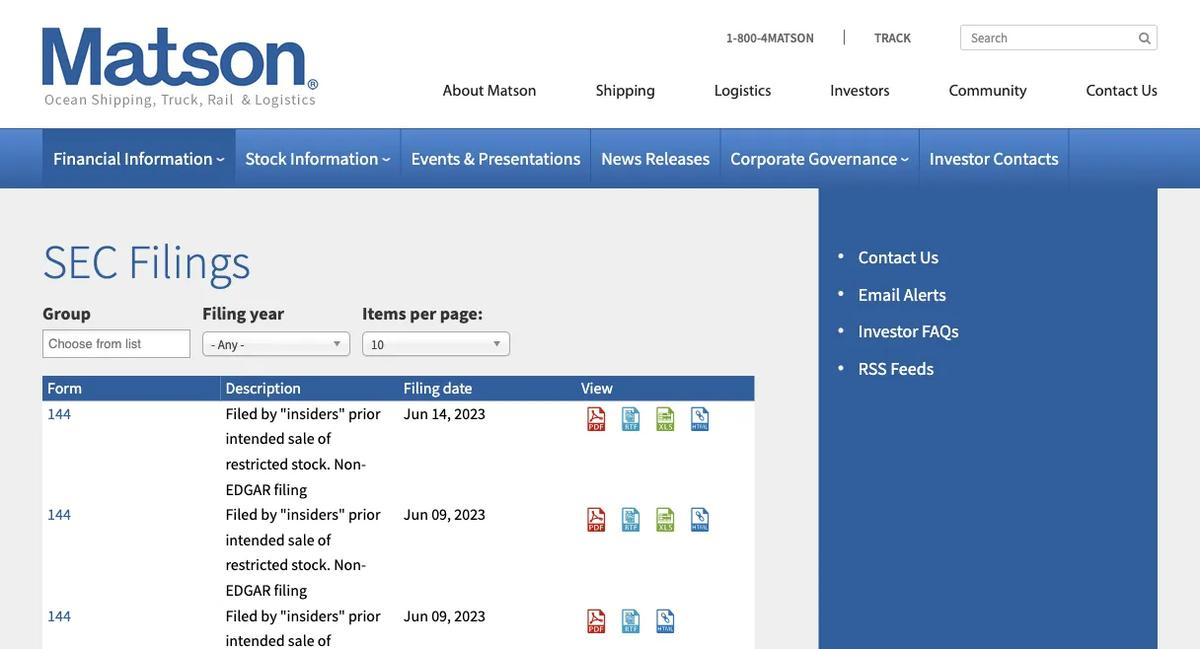 Task type: locate. For each thing, give the bounding box(es) containing it.
1 vertical spatial investor
[[859, 320, 919, 343]]

filed
[[226, 404, 258, 424], [226, 505, 258, 525], [226, 606, 258, 626]]

0 vertical spatial filing
[[202, 303, 246, 325]]

1 144 link from the top
[[47, 404, 71, 424]]

1 of from the top
[[318, 429, 331, 449]]

logistics
[[715, 83, 772, 99]]

matson
[[488, 83, 537, 99]]

3 by from the top
[[261, 606, 277, 626]]

3 144 link from the top
[[47, 606, 71, 626]]

filing up any in the left of the page
[[202, 303, 246, 325]]

0 horizontal spatial contact us link
[[859, 246, 939, 268]]

group
[[42, 303, 91, 325]]

contact us down search icon
[[1087, 83, 1158, 99]]

information
[[124, 147, 213, 169], [290, 147, 379, 169]]

"insiders"
[[280, 404, 345, 424], [280, 505, 345, 525], [280, 606, 345, 626]]

information right stock
[[290, 147, 379, 169]]

shipping
[[596, 83, 656, 99]]

page
[[440, 303, 478, 325]]

2 - from the left
[[240, 336, 244, 353]]

jun for third 144 'link'
[[404, 606, 428, 626]]

contact us inside the top menu navigation
[[1087, 83, 1158, 99]]

0 vertical spatial contact
[[1087, 83, 1138, 99]]

sale
[[288, 429, 315, 449], [288, 530, 315, 550], [288, 631, 315, 650]]

investor left contacts
[[930, 147, 990, 169]]

0 vertical spatial of
[[318, 429, 331, 449]]

- right any in the left of the page
[[240, 336, 244, 353]]

0 vertical spatial stock.
[[292, 454, 331, 474]]

2 vertical spatial "insiders"
[[280, 606, 345, 626]]

2 intended from the top
[[226, 530, 285, 550]]

0 vertical spatial by
[[261, 404, 277, 424]]

news releases link
[[602, 147, 710, 169]]

of for jun 09, 2023
[[318, 530, 331, 550]]

investor up the rss feeds
[[859, 320, 919, 343]]

1 stock. from the top
[[292, 454, 331, 474]]

stock information
[[245, 147, 379, 169]]

2 vertical spatial by
[[261, 606, 277, 626]]

information right financial
[[124, 147, 213, 169]]

financial
[[53, 147, 121, 169]]

news
[[602, 147, 642, 169]]

alerts
[[904, 283, 947, 305]]

3 prior from the top
[[349, 606, 381, 626]]

1 2023 from the top
[[454, 404, 486, 424]]

information for stock information
[[290, 147, 379, 169]]

filing up 14, at the left bottom of page
[[404, 379, 440, 398]]

corporate governance
[[731, 147, 898, 169]]

1 filing from the top
[[274, 480, 307, 500]]

2 filed by "insiders" prior intended sale of restricted stock. non- edgar filing from the top
[[226, 505, 381, 601]]

- left any in the left of the page
[[211, 336, 215, 353]]

3 filed from the top
[[226, 606, 258, 626]]

about matson
[[443, 83, 537, 99]]

2 restricted from the top
[[226, 556, 288, 575]]

"insiders" inside filed by "insiders" prior intended sale o
[[280, 606, 345, 626]]

-
[[211, 336, 215, 353], [240, 336, 244, 353]]

any
[[218, 336, 238, 353]]

stock information link
[[245, 147, 391, 169]]

contact us link
[[1057, 74, 1158, 114], [859, 246, 939, 268]]

1 by from the top
[[261, 404, 277, 424]]

0 vertical spatial filed by "insiders" prior intended sale of restricted stock. non- edgar filing
[[226, 404, 381, 500]]

3 sale from the top
[[288, 631, 315, 650]]

presentations
[[478, 147, 581, 169]]

10 link
[[362, 332, 510, 356]]

contact down search search box
[[1087, 83, 1138, 99]]

1 vertical spatial us
[[920, 246, 939, 268]]

1 vertical spatial contact
[[859, 246, 917, 268]]

jun for 1st 144 'link'
[[404, 404, 428, 424]]

investor
[[930, 147, 990, 169], [859, 320, 919, 343]]

1 vertical spatial contact us link
[[859, 246, 939, 268]]

800-
[[737, 29, 761, 45]]

2 of from the top
[[318, 530, 331, 550]]

1 vertical spatial jun 09, 2023
[[404, 606, 486, 626]]

2 vertical spatial filed
[[226, 606, 258, 626]]

filing for filing year
[[202, 303, 246, 325]]

contact inside the top menu navigation
[[1087, 83, 1138, 99]]

0 vertical spatial non-
[[334, 454, 366, 474]]

corporate governance link
[[731, 147, 909, 169]]

filed by "insiders" prior intended sale of restricted stock. non- edgar filing down description
[[226, 404, 381, 500]]

2 144 from the top
[[47, 505, 71, 525]]

0 vertical spatial sale
[[288, 429, 315, 449]]

releases
[[646, 147, 710, 169]]

stock. for jun 09, 2023
[[292, 556, 331, 575]]

0 vertical spatial prior
[[349, 404, 381, 424]]

contact us link up "email alerts" link
[[859, 246, 939, 268]]

1 horizontal spatial contact us
[[1087, 83, 1158, 99]]

2 sale from the top
[[288, 530, 315, 550]]

1 vertical spatial jun
[[404, 505, 428, 525]]

09,
[[432, 505, 451, 525], [432, 606, 451, 626]]

0 vertical spatial 09,
[[432, 505, 451, 525]]

2 vertical spatial sale
[[288, 631, 315, 650]]

email alerts link
[[859, 283, 947, 305]]

1 - from the left
[[211, 336, 215, 353]]

1 vertical spatial filed
[[226, 505, 258, 525]]

news releases
[[602, 147, 710, 169]]

by inside filed by "insiders" prior intended sale o
[[261, 606, 277, 626]]

filed by "insiders" prior intended sale of restricted stock. non- edgar filing for jun 14, 2023
[[226, 404, 381, 500]]

1 vertical spatial filed by "insiders" prior intended sale of restricted stock. non- edgar filing
[[226, 505, 381, 601]]

3 intended from the top
[[226, 631, 285, 650]]

2 vertical spatial prior
[[349, 606, 381, 626]]

1 vertical spatial contact us
[[859, 246, 939, 268]]

0 vertical spatial 2023
[[454, 404, 486, 424]]

jun 09, 2023
[[404, 505, 486, 525], [404, 606, 486, 626]]

by
[[261, 404, 277, 424], [261, 505, 277, 525], [261, 606, 277, 626]]

us up alerts
[[920, 246, 939, 268]]

2 jun from the top
[[404, 505, 428, 525]]

investor for investor faqs
[[859, 320, 919, 343]]

sec
[[42, 232, 118, 291]]

1 horizontal spatial investor
[[930, 147, 990, 169]]

0 horizontal spatial filing
[[202, 303, 246, 325]]

1 vertical spatial 09,
[[432, 606, 451, 626]]

prior
[[349, 404, 381, 424], [349, 505, 381, 525], [349, 606, 381, 626]]

filed by "insiders" prior intended sale of restricted stock. non- edgar filing up filed by "insiders" prior intended sale o
[[226, 505, 381, 601]]

1 restricted from the top
[[226, 454, 288, 474]]

restricted up filed by "insiders" prior intended sale o
[[226, 556, 288, 575]]

1 vertical spatial intended
[[226, 530, 285, 550]]

jun
[[404, 404, 428, 424], [404, 505, 428, 525], [404, 606, 428, 626]]

1 vertical spatial stock.
[[292, 556, 331, 575]]

investor for investor contacts
[[930, 147, 990, 169]]

2023
[[454, 404, 486, 424], [454, 505, 486, 525], [454, 606, 486, 626]]

2 vertical spatial 144
[[47, 606, 71, 626]]

2 filing from the top
[[274, 581, 307, 601]]

- any - link
[[202, 332, 351, 356]]

0 vertical spatial "insiders"
[[280, 404, 345, 424]]

0 horizontal spatial information
[[124, 147, 213, 169]]

1 vertical spatial "insiders"
[[280, 505, 345, 525]]

1 09, from the top
[[432, 505, 451, 525]]

contact up email
[[859, 246, 917, 268]]

intended
[[226, 429, 285, 449], [226, 530, 285, 550], [226, 631, 285, 650]]

1 horizontal spatial filing
[[404, 379, 440, 398]]

1 vertical spatial edgar
[[226, 581, 271, 601]]

2 vertical spatial jun
[[404, 606, 428, 626]]

about
[[443, 83, 484, 99]]

1 jun from the top
[[404, 404, 428, 424]]

1 jun 09, 2023 from the top
[[404, 505, 486, 525]]

1 vertical spatial of
[[318, 530, 331, 550]]

2 non- from the top
[[334, 556, 366, 575]]

0 vertical spatial contact us link
[[1057, 74, 1158, 114]]

0 vertical spatial 144
[[47, 404, 71, 424]]

filing
[[202, 303, 246, 325], [404, 379, 440, 398]]

form button
[[47, 379, 82, 398]]

filings
[[128, 232, 251, 291]]

1 vertical spatial restricted
[[226, 556, 288, 575]]

edgar
[[226, 480, 271, 500], [226, 581, 271, 601]]

1 vertical spatial filing
[[274, 581, 307, 601]]

of
[[318, 429, 331, 449], [318, 530, 331, 550]]

1 vertical spatial 2023
[[454, 505, 486, 525]]

1 horizontal spatial contact us link
[[1057, 74, 1158, 114]]

filing for jun 14, 2023
[[274, 480, 307, 500]]

0 horizontal spatial -
[[211, 336, 215, 353]]

1 filed by "insiders" prior intended sale of restricted stock. non- edgar filing from the top
[[226, 404, 381, 500]]

3 "insiders" from the top
[[280, 606, 345, 626]]

0 vertical spatial us
[[1142, 83, 1158, 99]]

144 link
[[47, 404, 71, 424], [47, 505, 71, 525], [47, 606, 71, 626]]

1 non- from the top
[[334, 454, 366, 474]]

1 horizontal spatial contact
[[1087, 83, 1138, 99]]

investor faqs link
[[859, 320, 959, 343]]

feeds
[[891, 358, 934, 380]]

1 vertical spatial prior
[[349, 505, 381, 525]]

4matson
[[761, 29, 814, 45]]

stock. for jun 14, 2023
[[292, 454, 331, 474]]

0 vertical spatial edgar
[[226, 480, 271, 500]]

us
[[1142, 83, 1158, 99], [920, 246, 939, 268]]

non-
[[334, 454, 366, 474], [334, 556, 366, 575]]

stock. up filed by "insiders" prior intended sale o
[[292, 556, 331, 575]]

2 edgar from the top
[[226, 581, 271, 601]]

description
[[226, 379, 301, 398]]

2 vertical spatial intended
[[226, 631, 285, 650]]

1 vertical spatial 144 link
[[47, 505, 71, 525]]

0 vertical spatial intended
[[226, 429, 285, 449]]

jun 09, 2023 for filed by "insiders" prior intended sale of restricted stock. non- edgar filing
[[404, 505, 486, 525]]

contact us
[[1087, 83, 1158, 99], [859, 246, 939, 268]]

1 edgar from the top
[[226, 480, 271, 500]]

0 vertical spatial jun 09, 2023
[[404, 505, 486, 525]]

1 horizontal spatial -
[[240, 336, 244, 353]]

3 jun from the top
[[404, 606, 428, 626]]

contact us link down search icon
[[1057, 74, 1158, 114]]

1 vertical spatial filing
[[404, 379, 440, 398]]

contact us up "email alerts" link
[[859, 246, 939, 268]]

jun for 2nd 144 'link' from the bottom of the page
[[404, 505, 428, 525]]

2 09, from the top
[[432, 606, 451, 626]]

None search field
[[961, 25, 1158, 50]]

stock. down description
[[292, 454, 331, 474]]

1 vertical spatial non-
[[334, 556, 366, 575]]

1 vertical spatial sale
[[288, 530, 315, 550]]

jun 09, 2023 for filed by "insiders" prior intended sale o
[[404, 606, 486, 626]]

of for jun 14, 2023
[[318, 429, 331, 449]]

1 vertical spatial by
[[261, 505, 277, 525]]

0 vertical spatial filing
[[274, 480, 307, 500]]

1 vertical spatial 144
[[47, 505, 71, 525]]

0 vertical spatial jun
[[404, 404, 428, 424]]

filing
[[274, 480, 307, 500], [274, 581, 307, 601]]

items per page
[[362, 303, 478, 325]]

2 vertical spatial 2023
[[454, 606, 486, 626]]

0 vertical spatial 144 link
[[47, 404, 71, 424]]

search image
[[1139, 32, 1151, 44]]

non- for jun 14, 2023
[[334, 454, 366, 474]]

0 vertical spatial filed
[[226, 404, 258, 424]]

contact
[[1087, 83, 1138, 99], [859, 246, 917, 268]]

2 vertical spatial 144 link
[[47, 606, 71, 626]]

0 vertical spatial investor
[[930, 147, 990, 169]]

0 horizontal spatial investor
[[859, 320, 919, 343]]

2 stock. from the top
[[292, 556, 331, 575]]

us down search icon
[[1142, 83, 1158, 99]]

14,
[[432, 404, 451, 424]]

filing date
[[404, 379, 473, 398]]

1 information from the left
[[124, 147, 213, 169]]

144
[[47, 404, 71, 424], [47, 505, 71, 525], [47, 606, 71, 626]]

10
[[371, 336, 384, 353]]

2 information from the left
[[290, 147, 379, 169]]

sec filings
[[42, 232, 251, 291]]

0 vertical spatial restricted
[[226, 454, 288, 474]]

2 jun 09, 2023 from the top
[[404, 606, 486, 626]]

1 horizontal spatial us
[[1142, 83, 1158, 99]]

restricted down description
[[226, 454, 288, 474]]

stock.
[[292, 454, 331, 474], [292, 556, 331, 575]]

edgar for jun 09, 2023
[[226, 581, 271, 601]]

1 horizontal spatial information
[[290, 147, 379, 169]]

0 vertical spatial contact us
[[1087, 83, 1158, 99]]

2 filed from the top
[[226, 505, 258, 525]]

filed by "insiders" prior intended sale of restricted stock. non- edgar filing
[[226, 404, 381, 500], [226, 505, 381, 601]]

restricted
[[226, 454, 288, 474], [226, 556, 288, 575]]



Task type: describe. For each thing, give the bounding box(es) containing it.
shipping link
[[566, 74, 685, 114]]

description button
[[226, 379, 301, 398]]

intended inside filed by "insiders" prior intended sale o
[[226, 631, 285, 650]]

rss feeds
[[859, 358, 934, 380]]

financial information
[[53, 147, 213, 169]]

faqs
[[922, 320, 959, 343]]

rss
[[859, 358, 887, 380]]

form
[[47, 379, 82, 398]]

1 filed from the top
[[226, 404, 258, 424]]

sale inside filed by "insiders" prior intended sale o
[[288, 631, 315, 650]]

contacts
[[994, 147, 1059, 169]]

2 by from the top
[[261, 505, 277, 525]]

Choose from Group text field
[[48, 332, 166, 356]]

items
[[362, 303, 407, 325]]

per
[[410, 303, 437, 325]]

investor contacts
[[930, 147, 1059, 169]]

filing for filing date
[[404, 379, 440, 398]]

2 prior from the top
[[349, 505, 381, 525]]

community link
[[920, 74, 1057, 114]]

1 sale from the top
[[288, 429, 315, 449]]

3 2023 from the top
[[454, 606, 486, 626]]

view
[[582, 379, 613, 398]]

filed by "insiders" prior intended sale o
[[226, 606, 381, 650]]

1 "insiders" from the top
[[280, 404, 345, 424]]

email
[[859, 283, 901, 305]]

filed inside filed by "insiders" prior intended sale o
[[226, 606, 258, 626]]

2 144 link from the top
[[47, 505, 71, 525]]

restricted for jun 09, 2023
[[226, 556, 288, 575]]

1-
[[727, 29, 737, 45]]

investor contacts link
[[930, 147, 1059, 169]]

0 horizontal spatial contact us
[[859, 246, 939, 268]]

1-800-4matson
[[727, 29, 814, 45]]

about matson link
[[413, 74, 566, 114]]

community
[[949, 83, 1027, 99]]

09, for filed by "insiders" prior intended sale of restricted stock. non- edgar filing
[[432, 505, 451, 525]]

stock
[[245, 147, 287, 169]]

governance
[[809, 147, 898, 169]]

prior inside filed by "insiders" prior intended sale o
[[349, 606, 381, 626]]

1 intended from the top
[[226, 429, 285, 449]]

investors
[[831, 83, 890, 99]]

information for financial information
[[124, 147, 213, 169]]

filed by "insiders" prior intended sale of restricted stock. non- edgar filing for jun 09, 2023
[[226, 505, 381, 601]]

3 144 from the top
[[47, 606, 71, 626]]

jun 14, 2023
[[404, 404, 486, 424]]

investors link
[[801, 74, 920, 114]]

filing year
[[202, 303, 284, 325]]

0 horizontal spatial contact
[[859, 246, 917, 268]]

Search search field
[[961, 25, 1158, 50]]

- any -
[[211, 336, 244, 353]]

investor faqs
[[859, 320, 959, 343]]

&
[[464, 147, 475, 169]]

1 prior from the top
[[349, 404, 381, 424]]

non- for jun 09, 2023
[[334, 556, 366, 575]]

1-800-4matson link
[[727, 29, 844, 45]]

us inside the top menu navigation
[[1142, 83, 1158, 99]]

events & presentations
[[411, 147, 581, 169]]

events
[[411, 147, 460, 169]]

restricted for jun 14, 2023
[[226, 454, 288, 474]]

1 144 from the top
[[47, 404, 71, 424]]

2 "insiders" from the top
[[280, 505, 345, 525]]

top menu navigation
[[354, 74, 1158, 114]]

rss feeds link
[[859, 358, 934, 380]]

filing for jun 09, 2023
[[274, 581, 307, 601]]

matson image
[[42, 28, 319, 109]]

track
[[875, 29, 911, 45]]

filing date button
[[404, 379, 473, 398]]

financial information link
[[53, 147, 225, 169]]

year
[[250, 303, 284, 325]]

09, for filed by "insiders" prior intended sale o
[[432, 606, 451, 626]]

track link
[[844, 29, 911, 45]]

0 horizontal spatial us
[[920, 246, 939, 268]]

date
[[443, 379, 473, 398]]

edgar for jun 14, 2023
[[226, 480, 271, 500]]

logistics link
[[685, 74, 801, 114]]

email alerts
[[859, 283, 947, 305]]

events & presentations link
[[411, 147, 581, 169]]

2 2023 from the top
[[454, 505, 486, 525]]

corporate
[[731, 147, 805, 169]]



Task type: vqa. For each thing, say whether or not it's contained in the screenshot.
FIND
no



